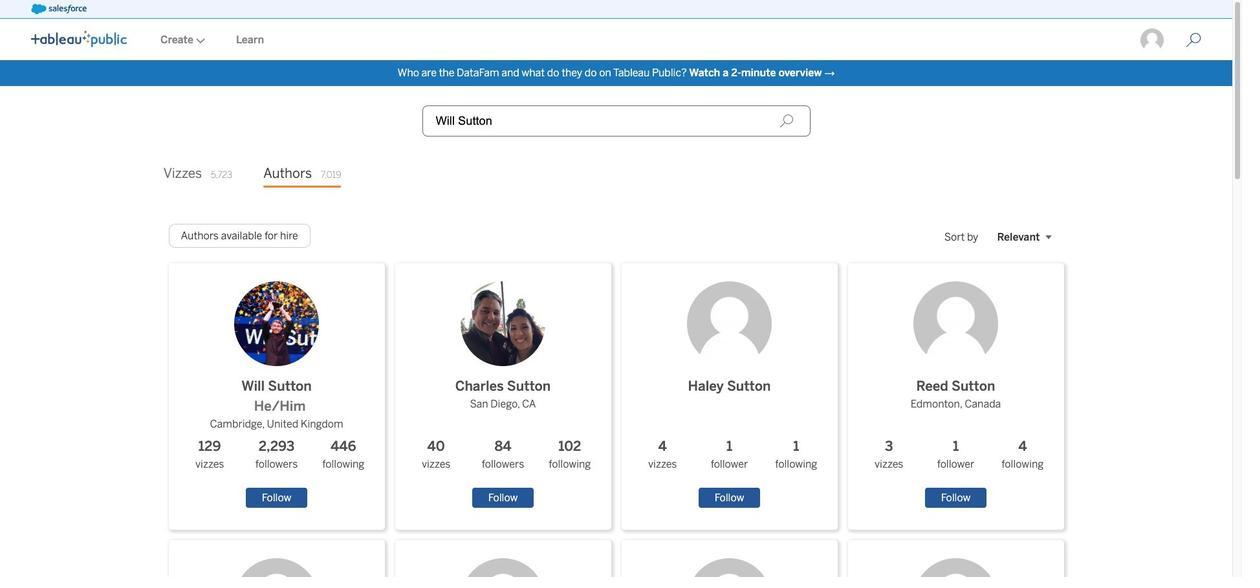 Task type: locate. For each thing, give the bounding box(es) containing it.
avatar image for haley sutton image
[[687, 281, 772, 366]]

search image
[[779, 114, 793, 128]]

avatar image for will sutton image
[[234, 281, 319, 366]]

Search input field
[[422, 105, 810, 137]]

avatar image for reed sutton image
[[913, 281, 998, 366]]



Task type: vqa. For each thing, say whether or not it's contained in the screenshot.
LOGO at the top left of the page
yes



Task type: describe. For each thing, give the bounding box(es) containing it.
create image
[[193, 38, 205, 43]]

salesforce logo image
[[31, 4, 87, 14]]

avatar image for charles sutton image
[[461, 281, 545, 366]]

logo image
[[31, 30, 127, 47]]

go to search image
[[1170, 32, 1217, 48]]

jacob.simon6557 image
[[1139, 27, 1165, 53]]



